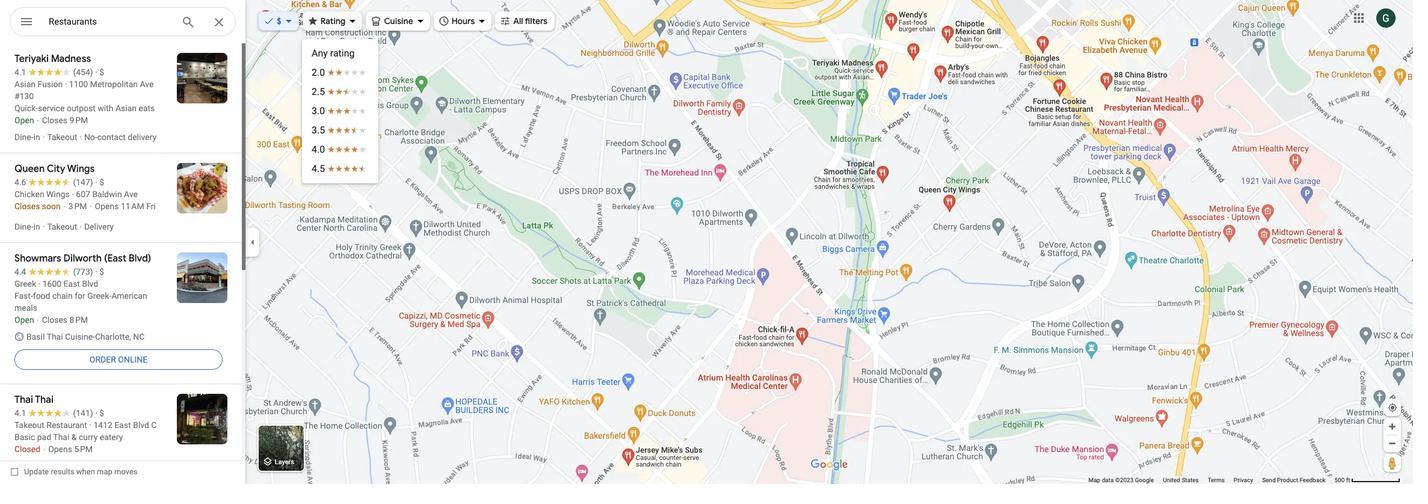 Task type: vqa. For each thing, say whether or not it's contained in the screenshot.
PRIVACY on the bottom right of page
yes



Task type: describe. For each thing, give the bounding box(es) containing it.
google
[[1135, 477, 1154, 484]]

update results when map moves
[[24, 467, 137, 476]]

2.0 stars element
[[312, 66, 369, 80]]

zoom in image
[[1388, 422, 1397, 431]]

send product feedback
[[1262, 477, 1325, 484]]

hours button
[[434, 8, 492, 34]]

©2023
[[1115, 477, 1133, 484]]

layers
[[275, 459, 294, 466]]

united
[[1163, 477, 1180, 484]]

Restaurants field
[[10, 7, 236, 37]]

send product feedback button
[[1262, 476, 1325, 484]]

 search field
[[10, 7, 236, 38]]

footer inside google maps element
[[1088, 476, 1334, 484]]

online
[[118, 355, 147, 365]]

terms
[[1208, 477, 1225, 484]]

any rating
[[312, 48, 355, 59]]

states
[[1182, 477, 1199, 484]]

any
[[312, 48, 328, 59]]

terms button
[[1208, 476, 1225, 484]]

rating menu
[[302, 39, 378, 183]]

 button
[[10, 7, 43, 38]]

4.0
[[312, 144, 325, 155]]


[[19, 13, 34, 30]]

3.0
[[312, 105, 325, 117]]

data
[[1102, 477, 1114, 484]]

send
[[1262, 477, 1276, 484]]

500 ft
[[1334, 477, 1350, 484]]

when
[[76, 467, 95, 476]]

order online link
[[14, 345, 223, 374]]

map data ©2023 google
[[1088, 477, 1154, 484]]

feedback
[[1300, 477, 1325, 484]]

show your location image
[[1387, 402, 1398, 413]]

results
[[51, 467, 74, 476]]

4.0 stars element
[[312, 143, 369, 157]]



Task type: locate. For each thing, give the bounding box(es) containing it.
4.5
[[312, 163, 325, 174]]

privacy
[[1234, 477, 1253, 484]]

results for restaurants feed
[[0, 43, 245, 482]]

rating
[[321, 16, 346, 26]]

zoom out image
[[1388, 439, 1397, 448]]

2.0
[[312, 67, 325, 78]]

Update results when map moves checkbox
[[11, 464, 137, 479]]

collapse side panel image
[[246, 236, 259, 249]]

all filters button
[[495, 8, 555, 34]]

4.5 stars element
[[312, 162, 369, 176]]

3.5 stars element
[[312, 123, 369, 138]]

united states
[[1163, 477, 1199, 484]]

map
[[1088, 477, 1100, 484]]

product
[[1277, 477, 1298, 484]]

google account: greg robinson  
(robinsongreg175@gmail.com) image
[[1376, 8, 1396, 27]]

500
[[1334, 477, 1345, 484]]

ft
[[1346, 477, 1350, 484]]

2.5
[[312, 86, 325, 97]]

hours
[[452, 16, 475, 26]]

2.5 stars element
[[312, 85, 369, 99]]

order online
[[90, 355, 147, 365]]

moves
[[114, 467, 137, 476]]

rating
[[330, 48, 355, 59]]

cuisine
[[384, 16, 413, 26]]

map
[[97, 467, 112, 476]]

show street view coverage image
[[1384, 454, 1401, 472]]

footer
[[1088, 476, 1334, 484]]

3.0 stars element
[[312, 104, 369, 119]]

order
[[90, 355, 116, 365]]

$
[[277, 16, 281, 26]]

google maps element
[[0, 0, 1413, 484]]

$ button
[[258, 8, 299, 34]]

500 ft button
[[1334, 477, 1400, 484]]

None field
[[49, 14, 171, 29]]

update
[[24, 467, 49, 476]]

all
[[513, 16, 523, 26]]

privacy button
[[1234, 476, 1253, 484]]

filters
[[525, 16, 547, 26]]

none field inside restaurants field
[[49, 14, 171, 29]]

3.5
[[312, 125, 325, 136]]

rating button
[[302, 8, 362, 34]]

all filters
[[513, 16, 547, 26]]

united states button
[[1163, 476, 1199, 484]]

footer containing map data ©2023 google
[[1088, 476, 1334, 484]]

cuisine button
[[366, 8, 430, 34]]



